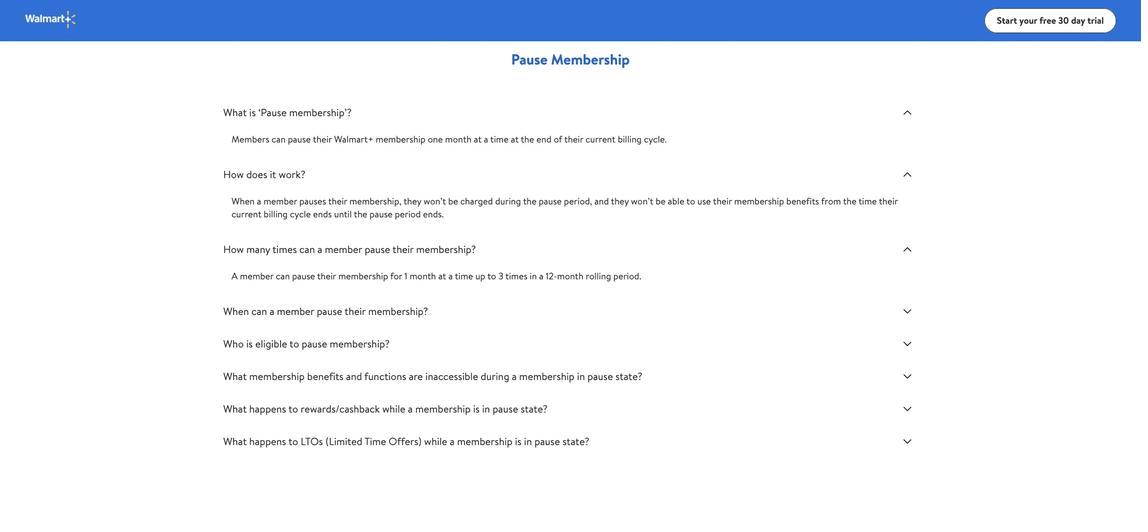 Task type: locate. For each thing, give the bounding box(es) containing it.
2 won't from the left
[[631, 195, 653, 208]]

0 horizontal spatial state?
[[521, 402, 548, 416]]

pause
[[288, 133, 311, 146], [539, 195, 562, 208], [370, 208, 393, 221], [365, 242, 390, 256], [292, 270, 315, 283], [317, 304, 342, 318], [302, 337, 327, 351], [587, 370, 613, 383], [493, 402, 518, 416], [534, 435, 560, 449]]

to left ltos
[[288, 435, 298, 449]]

1 what from the top
[[223, 105, 247, 119]]

0 horizontal spatial times
[[272, 242, 297, 256]]

month left rolling
[[557, 270, 584, 283]]

happens
[[249, 402, 286, 416], [249, 435, 286, 449]]

cycle
[[290, 208, 311, 221]]

month right one
[[445, 133, 472, 146]]

month right 1
[[410, 270, 436, 283]]

in
[[530, 270, 537, 283], [577, 370, 585, 383], [482, 402, 490, 416], [524, 435, 532, 449]]

billing inside when a member pauses their membership, they won't be charged during the pause period, and they won't be able to use their membership benefits from the time their current billing cycle ends until the pause period ends.
[[264, 208, 288, 221]]

they left ends.
[[404, 195, 421, 208]]

0 vertical spatial time
[[490, 133, 509, 146]]

0 vertical spatial while
[[382, 402, 405, 416]]

2 be from the left
[[656, 195, 666, 208]]

is
[[249, 105, 256, 119], [246, 337, 253, 351], [473, 402, 480, 416], [515, 435, 522, 449]]

to inside when a member pauses their membership, they won't be charged during the pause period, and they won't be able to use their membership benefits from the time their current billing cycle ends until the pause period ends.
[[687, 195, 695, 208]]

members
[[232, 133, 269, 146]]

up
[[475, 270, 485, 283]]

ends
[[313, 208, 332, 221]]

membership'?
[[289, 105, 352, 119]]

while right offers)
[[424, 435, 447, 449]]

pause membership
[[511, 49, 630, 69]]

0 horizontal spatial current
[[232, 208, 261, 221]]

billing left cycle
[[264, 208, 288, 221]]

rolling
[[586, 270, 611, 283]]

2 horizontal spatial state?
[[616, 370, 642, 383]]

won't right period
[[424, 195, 446, 208]]

while down functions
[[382, 402, 405, 416]]

membership
[[376, 133, 426, 146], [734, 195, 784, 208], [338, 270, 388, 283], [249, 370, 305, 383], [519, 370, 575, 383], [415, 402, 471, 416], [457, 435, 513, 449]]

during
[[495, 195, 521, 208], [481, 370, 509, 383]]

3 what from the top
[[223, 402, 247, 416]]

0 vertical spatial how
[[223, 167, 244, 181]]

0 horizontal spatial at
[[438, 270, 446, 283]]

w+ image
[[25, 10, 77, 29]]

of
[[554, 133, 562, 146]]

won't left able
[[631, 195, 653, 208]]

1 vertical spatial happens
[[249, 435, 286, 449]]

current inside when a member pauses their membership, they won't be charged during the pause period, and they won't be able to use their membership benefits from the time their current billing cycle ends until the pause period ends.
[[232, 208, 261, 221]]

when up who
[[223, 304, 249, 318]]

until
[[334, 208, 352, 221]]

how does it work?
[[223, 167, 305, 181]]

during right the inaccessible on the bottom of page
[[481, 370, 509, 383]]

1 horizontal spatial state?
[[563, 435, 590, 449]]

what membership benefits and functions are inaccessible during a membership in pause state? image
[[901, 371, 914, 383]]

billing left cycle.
[[618, 133, 642, 146]]

membership? down for
[[368, 304, 428, 318]]

2 vertical spatial time
[[455, 270, 473, 283]]

1
[[404, 270, 407, 283]]

1 horizontal spatial won't
[[631, 195, 653, 208]]

0 vertical spatial benefits
[[786, 195, 819, 208]]

from
[[821, 195, 841, 208]]

1 vertical spatial how
[[223, 242, 244, 256]]

the left the end at the top of the page
[[521, 133, 534, 146]]

they
[[404, 195, 421, 208], [611, 195, 629, 208]]

1 horizontal spatial they
[[611, 195, 629, 208]]

and right 'period,'
[[594, 195, 609, 208]]

be left able
[[656, 195, 666, 208]]

can down 'pause
[[272, 133, 286, 146]]

start
[[997, 14, 1017, 27]]

what
[[223, 105, 247, 119], [223, 370, 247, 383], [223, 402, 247, 416], [223, 435, 247, 449]]

times right many
[[272, 242, 297, 256]]

0 horizontal spatial and
[[346, 370, 362, 383]]

how many times can a member pause their membership?
[[223, 242, 476, 256]]

benefits
[[786, 195, 819, 208], [307, 370, 344, 383]]

when can a member pause their membership? image
[[901, 305, 914, 318]]

1 horizontal spatial time
[[490, 133, 509, 146]]

member
[[264, 195, 297, 208], [325, 242, 362, 256], [240, 270, 274, 283], [277, 304, 314, 318]]

the left 'period,'
[[523, 195, 537, 208]]

0 vertical spatial when
[[232, 195, 255, 208]]

what is 'pause membership'? image
[[901, 106, 914, 119]]

how
[[223, 167, 244, 181], [223, 242, 244, 256]]

times right 3
[[505, 270, 528, 283]]

who is eligible to pause membership? image
[[901, 338, 914, 350]]

the right from
[[843, 195, 857, 208]]

0 horizontal spatial they
[[404, 195, 421, 208]]

1 vertical spatial time
[[859, 195, 877, 208]]

times
[[272, 242, 297, 256], [505, 270, 528, 283]]

2 happens from the top
[[249, 435, 286, 449]]

current
[[586, 133, 616, 146], [232, 208, 261, 221]]

their
[[313, 133, 332, 146], [564, 133, 583, 146], [328, 195, 347, 208], [713, 195, 732, 208], [879, 195, 898, 208], [393, 242, 414, 256], [317, 270, 336, 283], [345, 304, 366, 318]]

period.
[[613, 270, 641, 283]]

what happens to rewards/cashback while a membership is in pause state? image
[[901, 403, 914, 416]]

at left the end at the top of the page
[[511, 133, 519, 146]]

time
[[365, 435, 386, 449]]

1 how from the top
[[223, 167, 244, 181]]

benefits left from
[[786, 195, 819, 208]]

trial
[[1087, 14, 1104, 27]]

how many times can a member pause their membership? image
[[901, 243, 914, 256]]

walmart+
[[334, 133, 373, 146]]

0 vertical spatial membership?
[[416, 242, 476, 256]]

1 vertical spatial times
[[505, 270, 528, 283]]

1 vertical spatial when
[[223, 304, 249, 318]]

time left up
[[455, 270, 473, 283]]

1 vertical spatial state?
[[521, 402, 548, 416]]

who
[[223, 337, 244, 351]]

0 horizontal spatial month
[[410, 270, 436, 283]]

does
[[246, 167, 267, 181]]

be left the charged
[[448, 195, 458, 208]]

to
[[687, 195, 695, 208], [487, 270, 496, 283], [289, 337, 299, 351], [288, 402, 298, 416], [288, 435, 298, 449]]

are
[[409, 370, 423, 383]]

and
[[594, 195, 609, 208], [346, 370, 362, 383]]

how for how many times can a member pause their membership?
[[223, 242, 244, 256]]

many
[[246, 242, 270, 256]]

be
[[448, 195, 458, 208], [656, 195, 666, 208]]

1 they from the left
[[404, 195, 421, 208]]

and left functions
[[346, 370, 362, 383]]

to left use at the top right
[[687, 195, 695, 208]]

time
[[490, 133, 509, 146], [859, 195, 877, 208], [455, 270, 473, 283]]

month
[[445, 133, 472, 146], [410, 270, 436, 283], [557, 270, 584, 283]]

0 vertical spatial and
[[594, 195, 609, 208]]

at right 1
[[438, 270, 446, 283]]

time left the end at the top of the page
[[490, 133, 509, 146]]

30
[[1058, 14, 1069, 27]]

2 horizontal spatial time
[[859, 195, 877, 208]]

4 what from the top
[[223, 435, 247, 449]]

won't
[[424, 195, 446, 208], [631, 195, 653, 208]]

when inside when a member pauses their membership, they won't be charged during the pause period, and they won't be able to use their membership benefits from the time their current billing cycle ends until the pause period ends.
[[232, 195, 255, 208]]

0 vertical spatial happens
[[249, 402, 286, 416]]

1 horizontal spatial benefits
[[786, 195, 819, 208]]

eligible
[[255, 337, 287, 351]]

start your free 30 day trial
[[997, 14, 1104, 27]]

period,
[[564, 195, 592, 208]]

can
[[272, 133, 286, 146], [299, 242, 315, 256], [276, 270, 290, 283], [251, 304, 267, 318]]

what happens to rewards/cashback while a membership is in pause state?
[[223, 402, 548, 416]]

2 horizontal spatial month
[[557, 270, 584, 283]]

during right the charged
[[495, 195, 521, 208]]

ltos
[[301, 435, 323, 449]]

0 horizontal spatial be
[[448, 195, 458, 208]]

0 horizontal spatial time
[[455, 270, 473, 283]]

1 vertical spatial billing
[[264, 208, 288, 221]]

2 what from the top
[[223, 370, 247, 383]]

when down the does
[[232, 195, 255, 208]]

1 horizontal spatial billing
[[618, 133, 642, 146]]

0 vertical spatial times
[[272, 242, 297, 256]]

at
[[474, 133, 482, 146], [511, 133, 519, 146], [438, 270, 446, 283]]

start your free 30 day trial button
[[984, 8, 1116, 33]]

member up who is eligible to pause membership?
[[277, 304, 314, 318]]

when for when a member pauses their membership, they won't be charged during the pause period, and they won't be able to use their membership benefits from the time their current billing cycle ends until the pause period ends.
[[232, 195, 255, 208]]

0 horizontal spatial billing
[[264, 208, 288, 221]]

when for when can a member pause their membership?
[[223, 304, 249, 318]]

1 vertical spatial current
[[232, 208, 261, 221]]

a
[[232, 270, 238, 283]]

able
[[668, 195, 684, 208]]

2 vertical spatial state?
[[563, 435, 590, 449]]

a member can pause their membership for 1 month at a time up to 3 times in a 12-month rolling period.
[[232, 270, 641, 283]]

time right from
[[859, 195, 877, 208]]

the
[[521, 133, 534, 146], [523, 195, 537, 208], [843, 195, 857, 208], [354, 208, 367, 221]]

how left many
[[223, 242, 244, 256]]

when
[[232, 195, 255, 208], [223, 304, 249, 318]]

0 horizontal spatial won't
[[424, 195, 446, 208]]

current up many
[[232, 208, 261, 221]]

membership?
[[416, 242, 476, 256], [368, 304, 428, 318], [330, 337, 390, 351]]

1 horizontal spatial while
[[424, 435, 447, 449]]

0 vertical spatial billing
[[618, 133, 642, 146]]

member down until
[[325, 242, 362, 256]]

what for what membership benefits and functions are inaccessible during a membership in pause state?
[[223, 370, 247, 383]]

0 vertical spatial during
[[495, 195, 521, 208]]

how left the does
[[223, 167, 244, 181]]

benefits up rewards/cashback
[[307, 370, 344, 383]]

they right 'period,'
[[611, 195, 629, 208]]

members can pause their walmart+ membership one month at a time at the end of their current billing cycle.
[[232, 133, 667, 146]]

member down it
[[264, 195, 297, 208]]

a
[[484, 133, 488, 146], [257, 195, 261, 208], [317, 242, 322, 256], [448, 270, 453, 283], [539, 270, 544, 283], [270, 304, 274, 318], [512, 370, 517, 383], [408, 402, 413, 416], [450, 435, 455, 449]]

1 horizontal spatial and
[[594, 195, 609, 208]]

current right of
[[586, 133, 616, 146]]

membership? up a member can pause their membership for 1 month at a time up to 3 times in a 12-month rolling period. at bottom
[[416, 242, 476, 256]]

12-
[[546, 270, 557, 283]]

pauses
[[299, 195, 326, 208]]

1 happens from the top
[[249, 402, 286, 416]]

membership? up functions
[[330, 337, 390, 351]]

and inside when a member pauses their membership, they won't be charged during the pause period, and they won't be able to use their membership benefits from the time their current billing cycle ends until the pause period ends.
[[594, 195, 609, 208]]

free
[[1040, 14, 1056, 27]]

while
[[382, 402, 405, 416], [424, 435, 447, 449]]

at right one
[[474, 133, 482, 146]]

1 horizontal spatial be
[[656, 195, 666, 208]]

member right a
[[240, 270, 274, 283]]

2 how from the top
[[223, 242, 244, 256]]

billing
[[618, 133, 642, 146], [264, 208, 288, 221]]

0 vertical spatial current
[[586, 133, 616, 146]]

0 horizontal spatial benefits
[[307, 370, 344, 383]]

state?
[[616, 370, 642, 383], [521, 402, 548, 416], [563, 435, 590, 449]]



Task type: describe. For each thing, give the bounding box(es) containing it.
1 vertical spatial membership?
[[368, 304, 428, 318]]

the right until
[[354, 208, 367, 221]]

0 vertical spatial state?
[[616, 370, 642, 383]]

during inside when a member pauses their membership, they won't be charged during the pause period, and they won't be able to use their membership benefits from the time their current billing cycle ends until the pause period ends.
[[495, 195, 521, 208]]

time inside when a member pauses their membership, they won't be charged during the pause period, and they won't be able to use their membership benefits from the time their current billing cycle ends until the pause period ends.
[[859, 195, 877, 208]]

for
[[390, 270, 402, 283]]

use
[[697, 195, 711, 208]]

benefits inside when a member pauses their membership, they won't be charged during the pause period, and they won't be able to use their membership benefits from the time their current billing cycle ends until the pause period ends.
[[786, 195, 819, 208]]

can up the eligible
[[251, 304, 267, 318]]

membership inside when a member pauses their membership, they won't be charged during the pause period, and they won't be able to use their membership benefits from the time their current billing cycle ends until the pause period ends.
[[734, 195, 784, 208]]

when a member pauses their membership, they won't be charged during the pause period, and they won't be able to use their membership benefits from the time their current billing cycle ends until the pause period ends.
[[232, 195, 898, 221]]

what membership benefits and functions are inaccessible during a membership in pause state?
[[223, 370, 642, 383]]

end
[[536, 133, 551, 146]]

to right the eligible
[[289, 337, 299, 351]]

1 vertical spatial and
[[346, 370, 362, 383]]

what for what happens to rewards/cashback while a membership is in pause state?
[[223, 402, 247, 416]]

what for what is 'pause membership'?
[[223, 105, 247, 119]]

to left rewards/cashback
[[288, 402, 298, 416]]

day
[[1071, 14, 1085, 27]]

what happens to ltos (limited time offers) while a membership is in pause state?
[[223, 435, 590, 449]]

member inside when a member pauses their membership, they won't be charged during the pause period, and they won't be able to use their membership benefits from the time their current billing cycle ends until the pause period ends.
[[264, 195, 297, 208]]

inaccessible
[[425, 370, 478, 383]]

happens for rewards/cashback
[[249, 402, 286, 416]]

'pause
[[258, 105, 287, 119]]

1 vertical spatial while
[[424, 435, 447, 449]]

membership,
[[349, 195, 402, 208]]

when can a member pause their membership?
[[223, 304, 428, 318]]

membership
[[551, 49, 630, 69]]

3
[[498, 270, 503, 283]]

1 vertical spatial during
[[481, 370, 509, 383]]

to left 3
[[487, 270, 496, 283]]

period
[[395, 208, 421, 221]]

2 vertical spatial membership?
[[330, 337, 390, 351]]

1 horizontal spatial month
[[445, 133, 472, 146]]

work?
[[279, 167, 305, 181]]

what is 'pause membership'?
[[223, 105, 352, 119]]

1 be from the left
[[448, 195, 458, 208]]

1 won't from the left
[[424, 195, 446, 208]]

what happens to ltos (limited time offers) while a membership is in pause state? image
[[901, 436, 914, 448]]

a inside when a member pauses their membership, they won't be charged during the pause period, and they won't be able to use their membership benefits from the time their current billing cycle ends until the pause period ends.
[[257, 195, 261, 208]]

1 horizontal spatial at
[[474, 133, 482, 146]]

it
[[270, 167, 276, 181]]

1 horizontal spatial current
[[586, 133, 616, 146]]

can down cycle
[[299, 242, 315, 256]]

rewards/cashback
[[301, 402, 380, 416]]

what for what happens to ltos (limited time offers) while a membership is in pause state?
[[223, 435, 247, 449]]

pause
[[511, 49, 548, 69]]

can right a
[[276, 270, 290, 283]]

1 horizontal spatial times
[[505, 270, 528, 283]]

one
[[428, 133, 443, 146]]

charged
[[460, 195, 493, 208]]

(limited
[[325, 435, 362, 449]]

happens for ltos
[[249, 435, 286, 449]]

how does it work? image
[[901, 168, 914, 181]]

your
[[1019, 14, 1037, 27]]

1 vertical spatial benefits
[[307, 370, 344, 383]]

offers)
[[389, 435, 422, 449]]

functions
[[364, 370, 406, 383]]

2 horizontal spatial at
[[511, 133, 519, 146]]

who is eligible to pause membership?
[[223, 337, 390, 351]]

how for how does it work?
[[223, 167, 244, 181]]

2 they from the left
[[611, 195, 629, 208]]

0 horizontal spatial while
[[382, 402, 405, 416]]

ends.
[[423, 208, 444, 221]]

cycle.
[[644, 133, 667, 146]]



Task type: vqa. For each thing, say whether or not it's contained in the screenshot.
left Walmart
no



